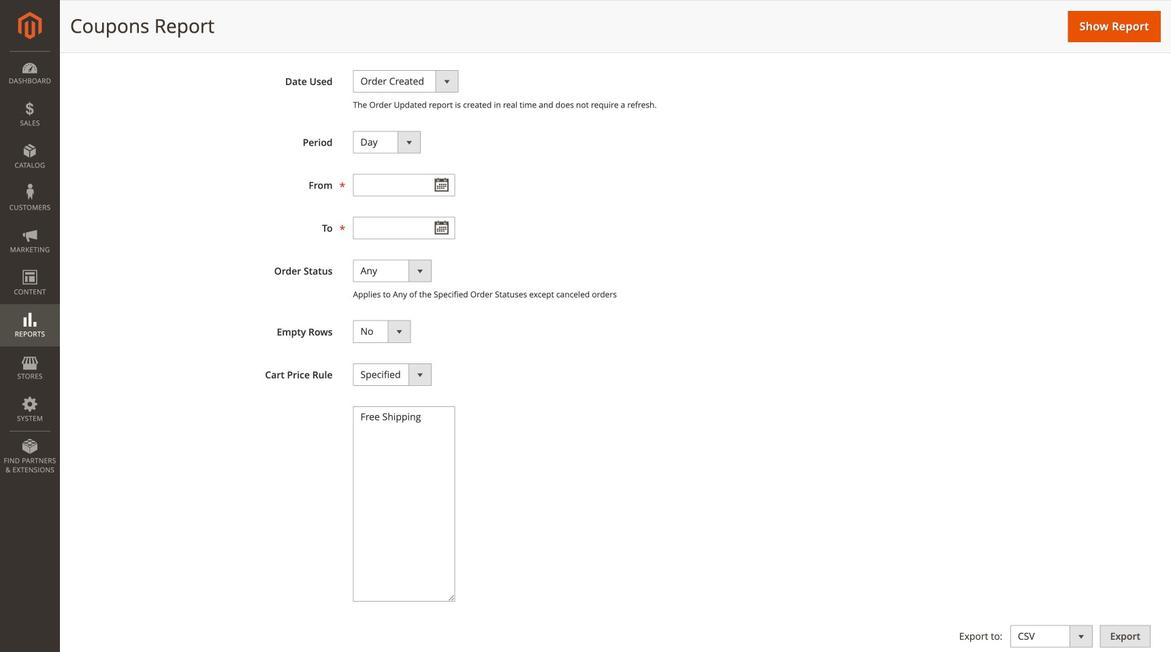 Task type: vqa. For each thing, say whether or not it's contained in the screenshot.
menu
no



Task type: locate. For each thing, give the bounding box(es) containing it.
menu bar
[[0, 51, 60, 482]]

None text field
[[353, 217, 455, 239]]

None text field
[[353, 174, 455, 196]]



Task type: describe. For each thing, give the bounding box(es) containing it.
magento admin panel image
[[18, 12, 42, 40]]



